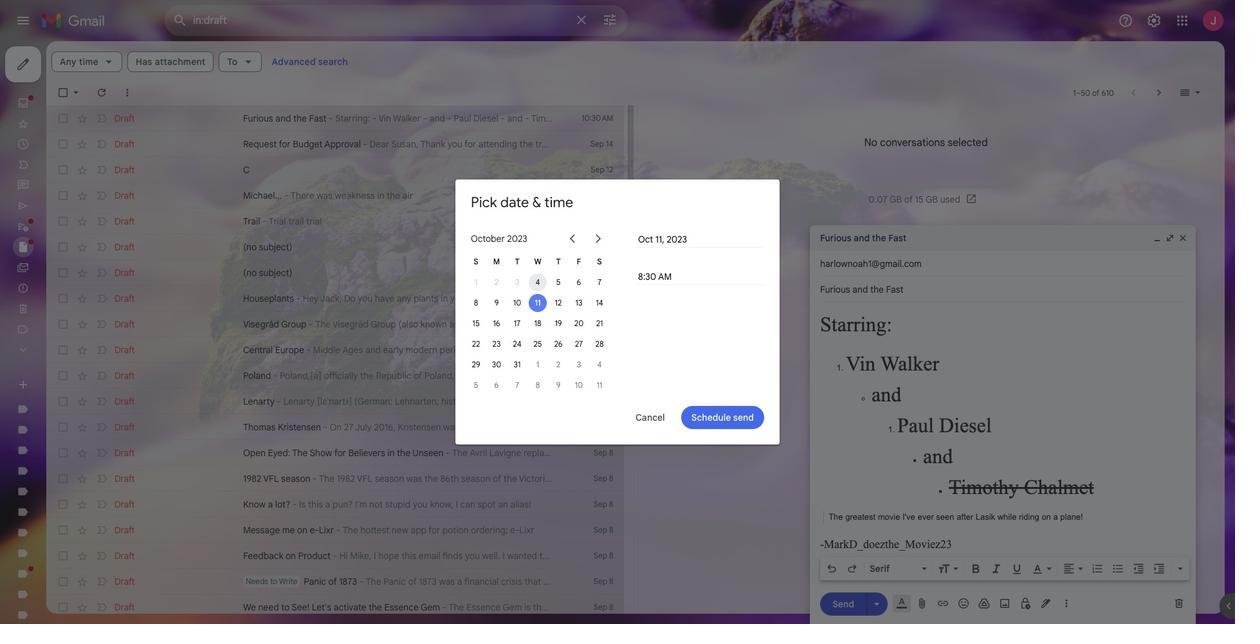 Task type: vqa. For each thing, say whether or not it's contained in the screenshot.


Task type: locate. For each thing, give the bounding box(es) containing it.
9 oct cell
[[487, 293, 507, 313]]

2 for 2 nov cell in the left of the page
[[557, 360, 561, 369]]

0 horizontal spatial 4
[[536, 277, 540, 287]]

you right the do at the left of page
[[358, 293, 373, 304]]

0.07
[[869, 194, 888, 205]]

0 horizontal spatial 14
[[596, 298, 604, 308]]

1 sep 11 from the top
[[592, 242, 614, 252]]

·
[[891, 575, 893, 585], [923, 575, 925, 585]]

27
[[575, 339, 583, 349]]

9 inside cell
[[495, 298, 499, 308]]

1 t column header from the left
[[507, 252, 528, 272]]

europe
[[275, 344, 304, 356]]

17 not important switch from the top
[[95, 524, 108, 537]]

air
[[403, 190, 413, 201]]

0 horizontal spatial t column header
[[507, 252, 528, 272]]

6 for 6 nov "cell"
[[495, 380, 499, 390]]

needs
[[246, 577, 268, 586]]

3
[[515, 277, 520, 287], [577, 360, 581, 369], [940, 550, 944, 559]]

poland
[[243, 370, 271, 382]]

draft for michael... - there was weakness in the air
[[115, 190, 135, 201]]

1 horizontal spatial ·
[[923, 575, 925, 585]]

not important switch
[[95, 112, 108, 125], [95, 138, 108, 151], [95, 163, 108, 176], [95, 189, 108, 202], [95, 215, 108, 228], [95, 241, 108, 254], [95, 266, 108, 279], [95, 292, 108, 305], [95, 318, 108, 331], [95, 344, 108, 357], [95, 369, 108, 382], [95, 395, 108, 408], [95, 421, 108, 434], [95, 447, 108, 460], [95, 472, 108, 485], [95, 498, 108, 511], [95, 524, 108, 537], [95, 550, 108, 563], [95, 575, 108, 588], [95, 601, 108, 614]]

1 s from the left
[[474, 257, 479, 266]]

30
[[492, 360, 502, 369]]

any
[[397, 293, 411, 304]]

0 vertical spatial the
[[292, 447, 308, 459]]

4 for 4 nov cell
[[598, 360, 602, 369]]

was
[[317, 190, 333, 201]]

cancel
[[636, 412, 665, 423]]

the
[[292, 447, 308, 459], [343, 525, 358, 536]]

1 horizontal spatial 12
[[607, 165, 614, 174]]

not important switch for request for budget approval -
[[95, 138, 108, 151]]

0 vertical spatial (no subject)
[[243, 241, 292, 253]]

0 vertical spatial 7
[[598, 277, 602, 287]]

1 horizontal spatial t column header
[[548, 252, 569, 272]]

- right europe
[[307, 344, 311, 356]]

need
[[258, 602, 279, 613]]

12 down sep 14
[[607, 165, 614, 174]]

1 horizontal spatial 7
[[598, 277, 602, 287]]

14 up sep 12
[[606, 139, 614, 149]]

sep for request for budget approval -
[[591, 139, 604, 149]]

2 draft from the top
[[115, 138, 135, 150]]

5 sep 8 from the top
[[594, 499, 614, 509]]

send
[[734, 412, 754, 423]]

1 horizontal spatial on
[[297, 525, 308, 536]]

0 vertical spatial 4
[[536, 277, 540, 287]]

8 row from the top
[[46, 286, 624, 312]]

sep 11 for (no subject)
[[592, 242, 614, 252]]

t column header
[[507, 252, 528, 272], [548, 252, 569, 272]]

10 not important switch from the top
[[95, 344, 108, 357]]

the right eyed:
[[292, 447, 308, 459]]

0 vertical spatial subject)
[[259, 241, 292, 253]]

draft for trail - trial trail trial
[[115, 216, 135, 227]]

see!
[[292, 602, 310, 613]]

t for 1st t column header from left
[[515, 257, 520, 266]]

sep for message me on e-lixr - the hottest new app for potion ordering; e-lixr
[[594, 525, 607, 535]]

1 vertical spatial 10
[[575, 380, 583, 390]]

poland -
[[243, 370, 280, 382]]

2 s from the left
[[597, 257, 602, 266]]

0 horizontal spatial t
[[515, 257, 520, 266]]

to left see!
[[281, 602, 290, 613]]

6 down the f "column header"
[[577, 277, 581, 287]]

9 row from the top
[[46, 312, 624, 337]]

12 inside no conversations selected main content
[[607, 165, 614, 174]]

in right believers
[[388, 447, 395, 459]]

6 down 30 oct cell
[[495, 380, 499, 390]]

11 right » button
[[608, 242, 614, 252]]

1 horizontal spatial 6
[[577, 277, 581, 287]]

20 draft from the top
[[115, 602, 135, 613]]

draft for furious and the fast -
[[115, 113, 135, 124]]

1 nov cell
[[528, 355, 548, 375]]

8 for know a lot? - is this a pun? i'm not stupid you know, i can spot an alias!
[[609, 499, 614, 509]]

to inside needs to write panic of 1873 -
[[270, 577, 277, 586]]

7 down "31 oct" 'cell'
[[515, 380, 519, 390]]

s column header
[[466, 252, 487, 272], [590, 252, 610, 272]]

t column header right m
[[507, 252, 528, 272]]

1 vertical spatial (no subject)
[[243, 267, 292, 279]]

not important switch for central europe -
[[95, 344, 108, 357]]

no conversations selected main content
[[46, 41, 1225, 624]]

1 horizontal spatial 14
[[606, 139, 614, 149]]

last
[[863, 550, 879, 559]]

lixr down this
[[319, 525, 334, 536]]

8 for message me on e-lixr - the hottest new app for potion ordering; e-lixr
[[609, 525, 614, 535]]

on right me
[[297, 525, 308, 536]]

terms link
[[868, 575, 889, 585]]

10
[[513, 298, 521, 308], [575, 380, 583, 390]]

1 vertical spatial of
[[329, 576, 337, 588]]

(no for second (no subject) link from the bottom of the no conversations selected main content
[[243, 241, 257, 253]]

3 nov cell
[[569, 355, 590, 375]]

(no subject) up houseplants
[[243, 267, 292, 279]]

draft
[[115, 113, 135, 124], [115, 138, 135, 150], [115, 164, 135, 176], [115, 190, 135, 201], [115, 216, 135, 227], [115, 241, 135, 253], [115, 267, 135, 279], [115, 293, 135, 304], [115, 319, 135, 330], [115, 344, 135, 356], [115, 370, 135, 382], [115, 396, 135, 407], [115, 422, 135, 433], [115, 447, 135, 459], [115, 473, 135, 485], [115, 499, 135, 510], [115, 525, 135, 536], [115, 550, 135, 562], [115, 576, 135, 588], [115, 602, 135, 613]]

in left your
[[441, 293, 448, 304]]

(no subject)
[[243, 241, 292, 253], [243, 267, 292, 279]]

t for 1st t column header from the right
[[556, 257, 561, 266]]

app
[[411, 525, 427, 536]]

gb
[[890, 194, 902, 205], [926, 194, 938, 205]]

s
[[474, 257, 479, 266], [597, 257, 602, 266]]

4 down the 28 oct cell
[[598, 360, 602, 369]]

grid
[[466, 252, 610, 396]]

trial
[[269, 216, 286, 227]]

1 vertical spatial 4
[[598, 360, 602, 369]]

1 vertical spatial (no subject) link
[[243, 266, 553, 279]]

9 nov cell
[[548, 375, 569, 396]]

2 (no from the top
[[243, 267, 257, 279]]

13 row from the top
[[46, 414, 624, 440]]

trail - trial trail trial
[[243, 216, 322, 227]]

8 for open eyed: the show for believers in the unseen -
[[609, 448, 614, 458]]

0 horizontal spatial s
[[474, 257, 479, 266]]

10 for 10 oct 'cell'
[[513, 298, 521, 308]]

13 not important switch from the top
[[95, 421, 108, 434]]

show
[[310, 447, 332, 459]]

sep 11 up 'mon, sep 11, 2023, 12:59 pm' element
[[592, 242, 614, 252]]

14
[[606, 139, 614, 149], [596, 298, 604, 308]]

10 inside 'cell'
[[513, 298, 521, 308]]

1 (no subject) from the top
[[243, 241, 292, 253]]

sep for 1982 vfl season -
[[594, 474, 607, 483]]

11 not important switch from the top
[[95, 369, 108, 382]]

7 sep 8 from the top
[[594, 551, 614, 561]]

· down details link
[[923, 575, 925, 585]]

9 not important switch from the top
[[95, 318, 108, 331]]

thomas
[[243, 422, 276, 433]]

the left unseen
[[397, 447, 411, 459]]

1 horizontal spatial 9
[[556, 380, 561, 390]]

- right poland
[[274, 370, 278, 382]]

11 down 4 oct cell in the left of the page
[[535, 298, 541, 308]]

gb right 0.07
[[890, 194, 902, 205]]

18 oct cell
[[528, 313, 548, 334]]

1982
[[243, 473, 261, 485]]

11 oct cell
[[528, 293, 548, 313]]

sep for feedback on product -
[[594, 551, 607, 561]]

1 horizontal spatial lixr
[[520, 525, 535, 536]]

6 inside cell
[[577, 277, 581, 287]]

5 not important switch from the top
[[95, 215, 108, 228]]

4 draft from the top
[[115, 190, 135, 201]]

older image
[[1153, 86, 1166, 99]]

0 horizontal spatial s column header
[[466, 252, 487, 272]]

draft for lenarty -
[[115, 396, 135, 407]]

m
[[494, 257, 500, 266]]

25
[[534, 339, 542, 349]]

this
[[308, 499, 323, 510]]

sep for visegrád group -
[[594, 319, 607, 329]]

0 vertical spatial of
[[905, 194, 913, 205]]

row
[[46, 106, 624, 131], [46, 131, 624, 157], [46, 157, 624, 183], [46, 183, 624, 209], [46, 209, 624, 234], [46, 234, 624, 260], [46, 260, 624, 286], [46, 286, 624, 312], [46, 312, 624, 337], [46, 337, 624, 363], [46, 363, 624, 389], [46, 389, 624, 414], [46, 414, 624, 440], [46, 440, 624, 466], [46, 466, 624, 492], [46, 492, 624, 517], [46, 517, 624, 543], [46, 543, 624, 569], [46, 569, 624, 595], [46, 595, 624, 620]]

0 vertical spatial to
[[270, 577, 277, 586]]

of left 1873
[[329, 576, 337, 588]]

1 sep 8 from the top
[[594, 319, 614, 329]]

gem
[[421, 602, 440, 613]]

2 vertical spatial in
[[388, 447, 395, 459]]

the
[[293, 113, 307, 124], [387, 190, 400, 201], [397, 447, 411, 459], [369, 602, 382, 613]]

0 horizontal spatial 7
[[515, 380, 519, 390]]

0 horizontal spatial 3
[[515, 277, 520, 287]]

10 down 3 nov cell
[[575, 380, 583, 390]]

2 e- from the left
[[510, 525, 520, 536]]

0 vertical spatial you
[[358, 293, 373, 304]]

2 s column header from the left
[[590, 252, 610, 272]]

2 t from the left
[[556, 257, 561, 266]]

- left hey
[[296, 293, 301, 304]]

10 row from the top
[[46, 337, 624, 363]]

on left the 'product'
[[286, 550, 296, 562]]

1 t from the left
[[515, 257, 520, 266]]

subject) for second (no subject) link from the bottom of the no conversations selected main content
[[259, 241, 292, 253]]

9 draft from the top
[[115, 319, 135, 330]]

· right "terms"
[[891, 575, 893, 585]]

0 vertical spatial in
[[377, 190, 385, 201]]

4 for 4 oct cell in the left of the page
[[536, 277, 540, 287]]

0 horizontal spatial gb
[[890, 194, 902, 205]]

1 vertical spatial 14
[[596, 298, 604, 308]]

lenarty -
[[243, 396, 283, 407]]

subject) down the trial
[[259, 241, 292, 253]]

not important switch for message me on e-lixr - the hottest new app for potion ordering; e-lixr
[[95, 524, 108, 537]]

3 right activity:
[[940, 550, 944, 559]]

a right this
[[326, 499, 330, 510]]

1 vertical spatial to
[[281, 602, 290, 613]]

draft for know a lot? - is this a pun? i'm not stupid you know, i can spot an alias!
[[115, 499, 135, 510]]

2 inside 2 oct cell
[[495, 277, 499, 287]]

0 vertical spatial 14
[[606, 139, 614, 149]]

of
[[905, 194, 913, 205], [329, 576, 337, 588]]

1 vertical spatial 7
[[515, 380, 519, 390]]

15 not important switch from the top
[[95, 472, 108, 485]]

2 subject) from the top
[[259, 267, 292, 279]]

w
[[534, 257, 542, 266]]

14 draft from the top
[[115, 447, 135, 459]]

9
[[495, 298, 499, 308], [556, 380, 561, 390]]

3 sep 8 from the top
[[594, 448, 614, 458]]

to
[[270, 577, 277, 586], [281, 602, 290, 613]]

for left budget
[[279, 138, 291, 150]]

3 down the 27 oct cell
[[577, 360, 581, 369]]

0 vertical spatial 12
[[607, 165, 614, 174]]

not important switch for 1982 vfl season -
[[95, 472, 108, 485]]

13 draft from the top
[[115, 422, 135, 433]]

8 not important switch from the top
[[95, 292, 108, 305]]

4 not important switch from the top
[[95, 189, 108, 202]]

t column header up 5
[[548, 252, 569, 272]]

10 draft from the top
[[115, 344, 135, 356]]

2
[[495, 277, 499, 287], [557, 360, 561, 369]]

0 vertical spatial 6
[[577, 277, 581, 287]]

19 oct cell
[[548, 313, 569, 334]]

sep 8
[[594, 319, 614, 329], [594, 345, 614, 355], [594, 448, 614, 458], [594, 474, 614, 483], [594, 499, 614, 509], [594, 525, 614, 535], [594, 551, 614, 561], [594, 577, 614, 586], [594, 602, 614, 612]]

0 horizontal spatial e-
[[310, 525, 319, 536]]

(no up houseplants
[[243, 267, 257, 279]]

1 horizontal spatial t
[[556, 257, 561, 266]]

16 not important switch from the top
[[95, 498, 108, 511]]

0 vertical spatial 9
[[495, 298, 499, 308]]

12 down 5 oct cell
[[555, 298, 562, 308]]

8 for we need to see! let's activate the essence gem -
[[609, 602, 614, 612]]

9 down 2 oct cell
[[495, 298, 499, 308]]

draft for poland -
[[115, 370, 135, 382]]

subject) up houseplants
[[259, 267, 292, 279]]

4 oct cell
[[528, 272, 548, 293]]

9 sep 8 from the top
[[594, 602, 614, 612]]

1 vertical spatial (no
[[243, 267, 257, 279]]

30 oct cell
[[487, 355, 507, 375]]

a left lot?
[[268, 499, 273, 510]]

4 sep 8 from the top
[[594, 474, 614, 483]]

2 not important switch from the top
[[95, 138, 108, 151]]

lixr down alias!
[[520, 525, 535, 536]]

15 draft from the top
[[115, 473, 135, 485]]

Date field
[[637, 232, 763, 246]]

for right "app"
[[429, 525, 440, 536]]

draft for houseplants - hey jack, do you have any plants in your house?
[[115, 293, 135, 304]]

7 right 6 oct cell
[[598, 277, 602, 287]]

1 horizontal spatial you
[[413, 499, 428, 510]]

trail
[[243, 216, 260, 227]]

pun?
[[333, 499, 353, 510]]

(no down trail
[[243, 241, 257, 253]]

sep 8 for know a lot? - is this a pun? i'm not stupid you know, i can spot an alias!
[[594, 499, 614, 509]]

details
[[915, 563, 938, 572]]

1 vertical spatial for
[[334, 447, 346, 459]]

2 (no subject) link from the top
[[243, 266, 553, 279]]

- left the is
[[293, 499, 297, 510]]

16 draft from the top
[[115, 499, 135, 510]]

s column header left m
[[466, 252, 487, 272]]

we need to see! let's activate the essence gem -
[[243, 602, 449, 613]]

9 for 9 nov 'cell'
[[556, 380, 561, 390]]

9 down 2 nov cell in the left of the page
[[556, 380, 561, 390]]

0 vertical spatial 10
[[513, 298, 521, 308]]

(no subject) down the trial
[[243, 241, 292, 253]]

not important switch for poland -
[[95, 369, 108, 382]]

- right lenarty
[[277, 396, 281, 407]]

lixr
[[319, 525, 334, 536], [520, 525, 535, 536]]

12 oct cell
[[548, 293, 569, 313]]

1 vertical spatial in
[[441, 293, 448, 304]]

not important switch for houseplants - hey jack, do you have any plants in your house?
[[95, 292, 108, 305]]

selected
[[948, 136, 988, 149]]

last account activity: 3 minutes ago details terms · privacy · program policies
[[863, 550, 989, 585]]

0 horizontal spatial for
[[279, 138, 291, 150]]

grid containing s
[[466, 252, 610, 396]]

date
[[501, 193, 529, 211]]

9 inside 'cell'
[[556, 380, 561, 390]]

sep 14
[[591, 139, 614, 149]]

21 oct cell
[[590, 313, 610, 334]]

know,
[[430, 499, 454, 510]]

fri, sep 8, 2023, 2:22 pm element
[[594, 369, 614, 382]]

1 vertical spatial subject)
[[259, 267, 292, 279]]

20 not important switch from the top
[[95, 601, 108, 614]]

1 a from the left
[[268, 499, 273, 510]]

to left write
[[270, 577, 277, 586]]

10:30 am
[[582, 113, 614, 123]]

needs to write panic of 1873 -
[[246, 576, 366, 588]]

1 subject) from the top
[[259, 241, 292, 253]]

1 horizontal spatial s
[[597, 257, 602, 266]]

3 draft from the top
[[115, 164, 135, 176]]

sep for houseplants - hey jack, do you have any plants in your house?
[[592, 293, 606, 303]]

11
[[608, 242, 614, 252], [608, 293, 614, 303], [535, 298, 541, 308], [597, 380, 603, 390]]

1 horizontal spatial a
[[326, 499, 330, 510]]

0 horizontal spatial 6
[[495, 380, 499, 390]]

12 not important switch from the top
[[95, 395, 108, 408]]

an
[[498, 499, 508, 510]]

31 oct cell
[[507, 355, 528, 375]]

not important switch for lenarty -
[[95, 395, 108, 408]]

1 vertical spatial 3
[[577, 360, 581, 369]]

2 nov cell
[[548, 355, 569, 375]]

0 vertical spatial (no subject) link
[[243, 241, 553, 254]]

0 horizontal spatial 9
[[495, 298, 499, 308]]

0 horizontal spatial ·
[[891, 575, 893, 585]]

request for budget approval -
[[243, 138, 370, 150]]

8 inside cell
[[536, 380, 540, 390]]

6 sep 8 from the top
[[594, 525, 614, 535]]

6 draft from the top
[[115, 241, 135, 253]]

11 down 7 oct cell
[[608, 293, 614, 303]]

gb right 15
[[926, 194, 938, 205]]

7 for 7 nov cell
[[515, 380, 519, 390]]

1 horizontal spatial 10
[[575, 380, 583, 390]]

1 not important switch from the top
[[95, 112, 108, 125]]

0 horizontal spatial to
[[270, 577, 277, 586]]

25 oct cell
[[528, 334, 548, 355]]

16 row from the top
[[46, 492, 624, 517]]

mon, sep 11, 2023, 12:59 pm element
[[592, 266, 614, 279]]

10 inside cell
[[575, 380, 583, 390]]

sep 8 for feedback on product -
[[594, 551, 614, 561]]

10 oct cell
[[507, 293, 528, 313]]

1 horizontal spatial e-
[[510, 525, 520, 536]]

5 draft from the top
[[115, 216, 135, 227]]

1 horizontal spatial 4
[[598, 360, 602, 369]]

2 oct cell
[[487, 272, 507, 293]]

2 sep 11 from the top
[[592, 293, 614, 303]]

8 draft from the top
[[115, 293, 135, 304]]

20 row from the top
[[46, 595, 624, 620]]

sep 8 for message me on e-lixr - the hottest new app for potion ordering; e-lixr
[[594, 525, 614, 535]]

1 vertical spatial 6
[[495, 380, 499, 390]]

know
[[243, 499, 266, 510]]

6 inside "cell"
[[495, 380, 499, 390]]

10 for 10 nov cell
[[575, 380, 583, 390]]

navigation
[[0, 41, 154, 624]]

18 draft from the top
[[115, 550, 135, 562]]

1 · from the left
[[891, 575, 893, 585]]

12 draft from the top
[[115, 396, 135, 407]]

0 horizontal spatial 2
[[495, 277, 499, 287]]

0 vertical spatial (no
[[243, 241, 257, 253]]

2 vertical spatial for
[[429, 525, 440, 536]]

24 oct cell
[[507, 334, 528, 355]]

pick date & time heading
[[471, 193, 574, 211]]

1 horizontal spatial 3
[[577, 360, 581, 369]]

you left know, at the left of the page
[[413, 499, 428, 510]]

1 (no from the top
[[243, 241, 257, 253]]

e- right ordering;
[[510, 525, 520, 536]]

s left m
[[474, 257, 479, 266]]

0 vertical spatial 3
[[515, 277, 520, 287]]

2 down 26 oct cell
[[557, 360, 561, 369]]

1 vertical spatial sep 11
[[592, 293, 614, 303]]

0 horizontal spatial of
[[329, 576, 337, 588]]

3 inside cell
[[515, 277, 520, 287]]

0 horizontal spatial 10
[[513, 298, 521, 308]]

0 horizontal spatial in
[[377, 190, 385, 201]]

3 inside last account activity: 3 minutes ago details terms · privacy · program policies
[[940, 550, 944, 559]]

in
[[377, 190, 385, 201], [441, 293, 448, 304], [388, 447, 395, 459]]

2 horizontal spatial 3
[[940, 550, 944, 559]]

0 horizontal spatial 12
[[555, 298, 562, 308]]

2 horizontal spatial in
[[441, 293, 448, 304]]

1 vertical spatial you
[[413, 499, 428, 510]]

&
[[533, 193, 541, 211]]

- right 1873
[[359, 576, 364, 588]]

3 inside cell
[[577, 360, 581, 369]]

follow link to manage storage image
[[966, 193, 979, 206]]

1 vertical spatial 12
[[555, 298, 562, 308]]

10 down 3 oct cell in the left of the page
[[513, 298, 521, 308]]

t left f
[[556, 257, 561, 266]]

7 nov cell
[[507, 375, 528, 396]]

0 horizontal spatial a
[[268, 499, 273, 510]]

for right the show
[[334, 447, 346, 459]]

0 vertical spatial 2
[[495, 277, 499, 287]]

2 vertical spatial 3
[[940, 550, 944, 559]]

in right the weakness
[[377, 190, 385, 201]]

2023
[[507, 233, 528, 244]]

6 for 6 oct cell
[[577, 277, 581, 287]]

product
[[298, 550, 331, 562]]

0 horizontal spatial lixr
[[319, 525, 334, 536]]

thomas kristensen -
[[243, 422, 330, 433]]

3 right 2 oct cell
[[515, 277, 520, 287]]

of left 15
[[905, 194, 913, 205]]

1 horizontal spatial 2
[[557, 360, 561, 369]]

4 down w column header at top left
[[536, 277, 540, 287]]

potion
[[443, 525, 469, 536]]

visegrád group -
[[243, 319, 315, 330]]

7
[[598, 277, 602, 287], [515, 380, 519, 390]]

1 horizontal spatial s column header
[[590, 252, 610, 272]]

1 gb from the left
[[890, 194, 902, 205]]

(no for second (no subject) link
[[243, 267, 257, 279]]

0 vertical spatial sep 11
[[592, 242, 614, 252]]

1 horizontal spatial gb
[[926, 194, 938, 205]]

furious and the fast -
[[243, 113, 335, 124]]

2 lixr from the left
[[520, 525, 535, 536]]

2 inside 2 nov cell
[[557, 360, 561, 369]]

0 horizontal spatial on
[[286, 550, 296, 562]]

1 horizontal spatial of
[[905, 194, 913, 205]]

0 horizontal spatial you
[[358, 293, 373, 304]]

grid inside pick date & time dialog
[[466, 252, 610, 396]]

your
[[450, 293, 469, 304]]

11 draft from the top
[[115, 370, 135, 382]]

there
[[291, 190, 314, 201]]

t right m
[[515, 257, 520, 266]]

8 sep 8 from the top
[[594, 577, 614, 586]]

2 sep 8 from the top
[[594, 345, 614, 355]]

the left hottest
[[343, 525, 358, 536]]

pick date & time dialog
[[456, 179, 780, 445]]

14 not important switch from the top
[[95, 447, 108, 460]]

pick date & time
[[471, 193, 574, 211]]

- right the 'product'
[[333, 550, 337, 562]]

1 vertical spatial the
[[343, 525, 358, 536]]

1 vertical spatial 2
[[557, 360, 561, 369]]

17 draft from the top
[[115, 525, 135, 536]]

14 inside no conversations selected main content
[[606, 139, 614, 149]]

1 draft from the top
[[115, 113, 135, 124]]

1 horizontal spatial to
[[281, 602, 290, 613]]

s column header right f
[[590, 252, 610, 272]]

budget
[[293, 138, 323, 150]]

18 not important switch from the top
[[95, 550, 108, 563]]

e- up the 'product'
[[310, 525, 319, 536]]

None search field
[[165, 5, 628, 36]]

sep 11 down 7 oct cell
[[592, 293, 614, 303]]

1 vertical spatial 9
[[556, 380, 561, 390]]

sep 8 for visegrád group -
[[594, 319, 614, 329]]

sep 8 for open eyed: the show for believers in the unseen -
[[594, 448, 614, 458]]

open
[[243, 447, 266, 459]]

message
[[243, 525, 280, 536]]

14 down 7 oct cell
[[596, 298, 604, 308]]

account
[[880, 550, 909, 559]]

0 horizontal spatial the
[[292, 447, 308, 459]]

s right f
[[597, 257, 602, 266]]

details link
[[915, 563, 938, 572]]

sep 12
[[591, 165, 614, 174]]

draft for we need to see! let's activate the essence gem -
[[115, 602, 135, 613]]

know a lot? - is this a pun? i'm not stupid you know, i can spot an alias!
[[243, 499, 531, 510]]

2 up "house?"
[[495, 277, 499, 287]]

- right unseen
[[446, 447, 450, 459]]



Task type: describe. For each thing, give the bounding box(es) containing it.
hottest
[[361, 525, 390, 536]]

plants
[[414, 293, 439, 304]]

31
[[514, 360, 521, 369]]

- right trail
[[263, 216, 267, 227]]

28 oct cell
[[590, 334, 610, 355]]

w column header
[[528, 252, 548, 272]]

schedule send
[[692, 412, 754, 423]]

4 nov cell
[[590, 355, 610, 375]]

3 for 3 nov cell
[[577, 360, 581, 369]]

1873
[[339, 576, 357, 588]]

6 nov cell
[[487, 375, 507, 396]]

2 horizontal spatial for
[[429, 525, 440, 536]]

draft for thomas kristensen -
[[115, 422, 135, 433]]

house?
[[471, 293, 501, 304]]

new
[[392, 525, 409, 536]]

3 not important switch from the top
[[95, 163, 108, 176]]

believers
[[348, 447, 385, 459]]

sep for we need to see! let's activate the essence gem -
[[594, 602, 607, 612]]

2 gb from the left
[[926, 194, 938, 205]]

2 · from the left
[[923, 575, 925, 585]]

have
[[375, 293, 395, 304]]

16
[[493, 319, 500, 328]]

3 oct cell
[[507, 272, 528, 293]]

draft for 1982 vfl season -
[[115, 473, 135, 485]]

14 row from the top
[[46, 440, 624, 466]]

c
[[243, 164, 250, 176]]

20 oct cell
[[569, 313, 590, 334]]

19 not important switch from the top
[[95, 575, 108, 588]]

- right fast
[[329, 113, 333, 124]]

1 (no subject) link from the top
[[243, 241, 553, 254]]

19 draft from the top
[[115, 576, 135, 588]]

13 oct cell
[[569, 293, 590, 313]]

alias!
[[511, 499, 531, 510]]

7 row from the top
[[46, 260, 624, 286]]

clear search image
[[569, 7, 595, 33]]

feedback on product -
[[243, 550, 340, 562]]

1 e- from the left
[[310, 525, 319, 536]]

draft for visegrád group -
[[115, 319, 135, 330]]

toggle split pane mode image
[[1179, 86, 1192, 99]]

17
[[514, 319, 521, 328]]

not important switch for michael... - there was weakness in the air
[[95, 189, 108, 202]]

do
[[344, 293, 356, 304]]

16 oct cell
[[487, 313, 507, 334]]

subject) for second (no subject) link
[[259, 267, 292, 279]]

not important switch for furious and the fast -
[[95, 112, 108, 125]]

advanced search options image
[[597, 7, 623, 33]]

activate
[[334, 602, 366, 613]]

jack,
[[320, 293, 342, 304]]

not important switch for visegrád group -
[[95, 318, 108, 331]]

5
[[556, 277, 561, 287]]

7 draft from the top
[[115, 267, 135, 279]]

sep for central europe -
[[594, 345, 607, 355]]

2 row from the top
[[46, 131, 624, 157]]

search mail image
[[169, 9, 192, 32]]

3 for 3 oct cell in the left of the page
[[515, 277, 520, 287]]

18 row from the top
[[46, 543, 624, 569]]

26 oct cell
[[548, 334, 569, 355]]

lenarty
[[243, 396, 275, 407]]

f
[[577, 257, 581, 266]]

9 for 9 oct cell
[[495, 298, 499, 308]]

we
[[243, 602, 256, 613]]

23
[[493, 339, 501, 349]]

october 2023 row
[[466, 226, 610, 252]]

pick
[[471, 193, 497, 211]]

trail
[[288, 216, 304, 227]]

5 row from the top
[[46, 209, 624, 234]]

not important switch for feedback on product -
[[95, 550, 108, 563]]

2 (no subject) from the top
[[243, 267, 292, 279]]

write
[[279, 577, 298, 586]]

refresh image
[[95, 86, 108, 99]]

11 down 4 nov cell
[[597, 380, 603, 390]]

central
[[243, 344, 273, 356]]

- left 'there'
[[284, 190, 289, 201]]

0.07 gb of 15 gb used
[[869, 194, 961, 205]]

11 nov cell
[[590, 375, 610, 396]]

24
[[513, 339, 522, 349]]

sep for know a lot? - is this a pun? i'm not stupid you know, i can spot an alias!
[[594, 499, 607, 509]]

17 row from the top
[[46, 517, 624, 543]]

schedule
[[692, 412, 731, 423]]

15
[[916, 194, 924, 205]]

3 row from the top
[[46, 157, 624, 183]]

8 for central europe -
[[609, 345, 614, 355]]

sep 11 for houseplants
[[592, 293, 614, 303]]

19
[[555, 319, 562, 328]]

ago
[[976, 550, 989, 559]]

draft for central europe -
[[115, 344, 135, 356]]

1 row from the top
[[46, 106, 624, 131]]

has attachment
[[136, 56, 206, 68]]

8 nov cell
[[528, 375, 548, 396]]

1 s column header from the left
[[466, 252, 487, 272]]

2 t column header from the left
[[548, 252, 569, 272]]

settings image
[[1147, 13, 1162, 28]]

- right group
[[309, 319, 313, 330]]

8 for 1982 vfl season -
[[609, 474, 614, 483]]

not important switch for open eyed: the show for believers in the unseen -
[[95, 447, 108, 460]]

used
[[941, 194, 961, 205]]

draft for open eyed: the show for believers in the unseen -
[[115, 447, 135, 459]]

10 nov cell
[[569, 375, 590, 396]]

central europe -
[[243, 344, 313, 356]]

6 oct cell
[[569, 272, 590, 293]]

sep for open eyed: the show for believers in the unseen -
[[594, 448, 607, 458]]

october
[[471, 233, 505, 244]]

and
[[276, 113, 291, 124]]

s for first the s column header from the right
[[597, 257, 602, 266]]

draft for message me on e-lixr - the hottest new app for potion ordering; e-lixr
[[115, 525, 135, 536]]

12 inside cell
[[555, 298, 562, 308]]

furious
[[243, 113, 273, 124]]

Time field
[[637, 269, 763, 284]]

18
[[535, 319, 542, 328]]

17 oct cell
[[507, 313, 528, 334]]

not
[[369, 499, 383, 510]]

« button
[[566, 232, 579, 245]]

the right and
[[293, 113, 307, 124]]

8 for feedback on product -
[[609, 551, 614, 561]]

sep 8 for 1982 vfl season -
[[594, 474, 614, 483]]

1982 vfl season -
[[243, 473, 319, 485]]

- down pun?
[[336, 525, 341, 536]]

draft for feedback on product -
[[115, 550, 135, 562]]

6 not important switch from the top
[[95, 241, 108, 254]]

15 row from the top
[[46, 466, 624, 492]]

conversations
[[880, 136, 946, 149]]

kristensen
[[278, 422, 321, 433]]

privacy
[[895, 575, 921, 585]]

unseen
[[413, 447, 444, 459]]

group
[[281, 319, 307, 330]]

not important switch for know a lot? - is this a pun? i'm not stupid you know, i can spot an alias!
[[95, 498, 108, 511]]

1 horizontal spatial in
[[388, 447, 395, 459]]

not important switch for we need to see! let's activate the essence gem -
[[95, 601, 108, 614]]

the right activate
[[369, 602, 382, 613]]

26
[[554, 339, 563, 349]]

- right gem
[[442, 602, 447, 613]]

1 horizontal spatial for
[[334, 447, 346, 459]]

can
[[461, 499, 476, 510]]

8 for visegrád group -
[[609, 319, 614, 329]]

2 a from the left
[[326, 499, 330, 510]]

essence
[[385, 602, 419, 613]]

the left the air
[[387, 190, 400, 201]]

no
[[865, 136, 878, 149]]

m column header
[[487, 252, 507, 272]]

s for second the s column header from the right
[[474, 257, 479, 266]]

23 oct cell
[[487, 334, 507, 355]]

draft for request for budget approval -
[[115, 138, 135, 150]]

panic
[[304, 576, 326, 588]]

not important switch for trail - trial trail trial
[[95, 215, 108, 228]]

7 not important switch from the top
[[95, 266, 108, 279]]

houseplants
[[243, 293, 294, 304]]

4 row from the top
[[46, 183, 624, 209]]

19 row from the top
[[46, 569, 624, 595]]

i'm
[[355, 499, 367, 510]]

sep 8 for we need to see! let's activate the essence gem -
[[594, 602, 614, 612]]

advanced search button
[[267, 50, 353, 73]]

time
[[545, 193, 574, 211]]

- right kristensen at the left of the page
[[323, 422, 328, 433]]

12 row from the top
[[46, 389, 624, 414]]

1 horizontal spatial the
[[343, 525, 358, 536]]

october 2023
[[471, 233, 528, 244]]

1 vertical spatial on
[[286, 550, 296, 562]]

has attachment button
[[127, 51, 214, 72]]

27 oct cell
[[569, 334, 590, 355]]

5 oct cell
[[548, 272, 569, 293]]

sep 8 for central europe -
[[594, 345, 614, 355]]

- right the season
[[313, 473, 317, 485]]

f column header
[[569, 252, 590, 272]]

0 vertical spatial on
[[297, 525, 308, 536]]

activity:
[[911, 550, 938, 559]]

»
[[596, 233, 601, 244]]

0 vertical spatial for
[[279, 138, 291, 150]]

trial
[[306, 216, 322, 227]]

6 row from the top
[[46, 234, 624, 260]]

advanced search
[[272, 56, 348, 68]]

2 for 2 oct cell
[[495, 277, 499, 287]]

season
[[281, 473, 311, 485]]

program
[[927, 575, 957, 585]]

not important switch for thomas kristensen -
[[95, 421, 108, 434]]

28
[[596, 339, 604, 349]]

let's
[[312, 602, 332, 613]]

advanced
[[272, 56, 316, 68]]

schedule send button
[[681, 406, 765, 429]]

1 lixr from the left
[[319, 525, 334, 536]]

terms
[[868, 575, 889, 585]]

14 inside cell
[[596, 298, 604, 308]]

7 oct cell
[[590, 272, 610, 293]]

14 oct cell
[[590, 293, 610, 313]]

11 row from the top
[[46, 363, 624, 389]]

7 for 7 oct cell
[[598, 277, 602, 287]]

- right approval
[[363, 138, 367, 150]]

is
[[299, 499, 306, 510]]

message me on e-lixr - the hottest new app for potion ordering; e-lixr
[[243, 525, 535, 536]]



